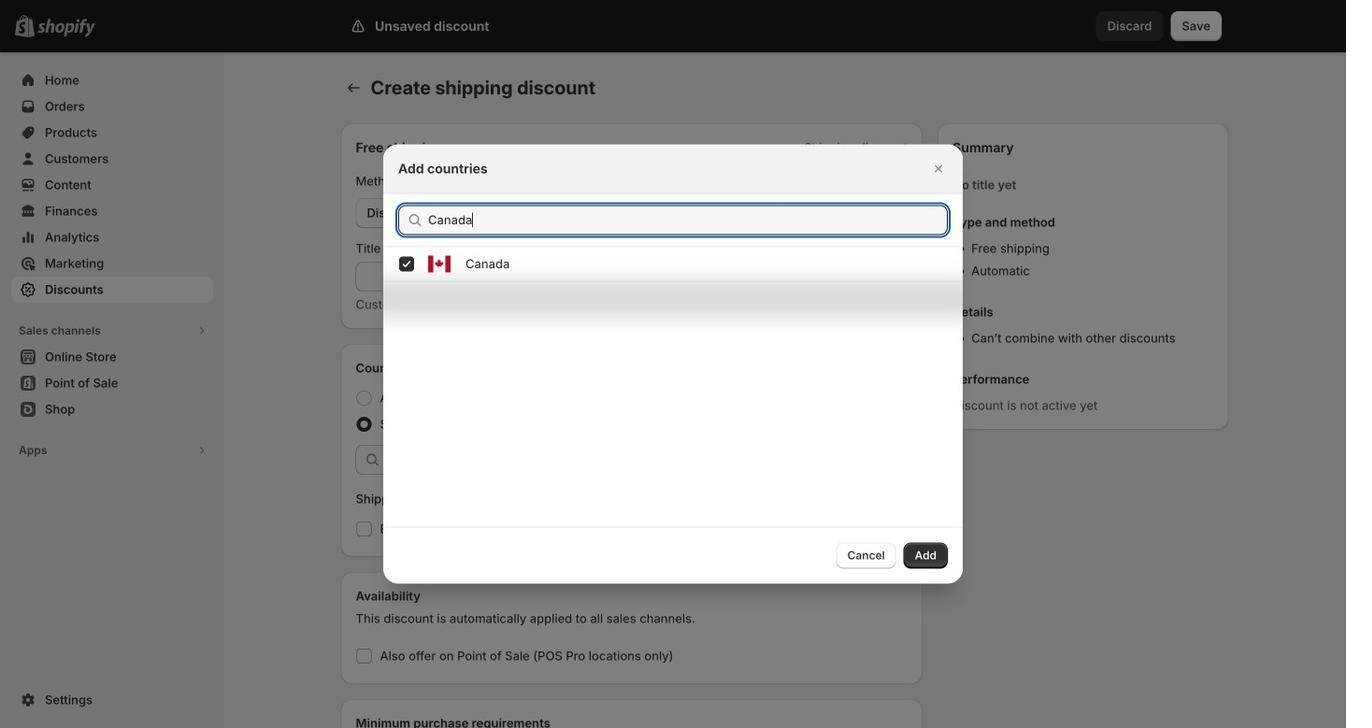Task type: locate. For each thing, give the bounding box(es) containing it.
Search countries text field
[[428, 205, 948, 235]]

dialog
[[0, 144, 1346, 584]]



Task type: describe. For each thing, give the bounding box(es) containing it.
shopify image
[[37, 18, 95, 37]]



Task type: vqa. For each thing, say whether or not it's contained in the screenshot.
dialog
yes



